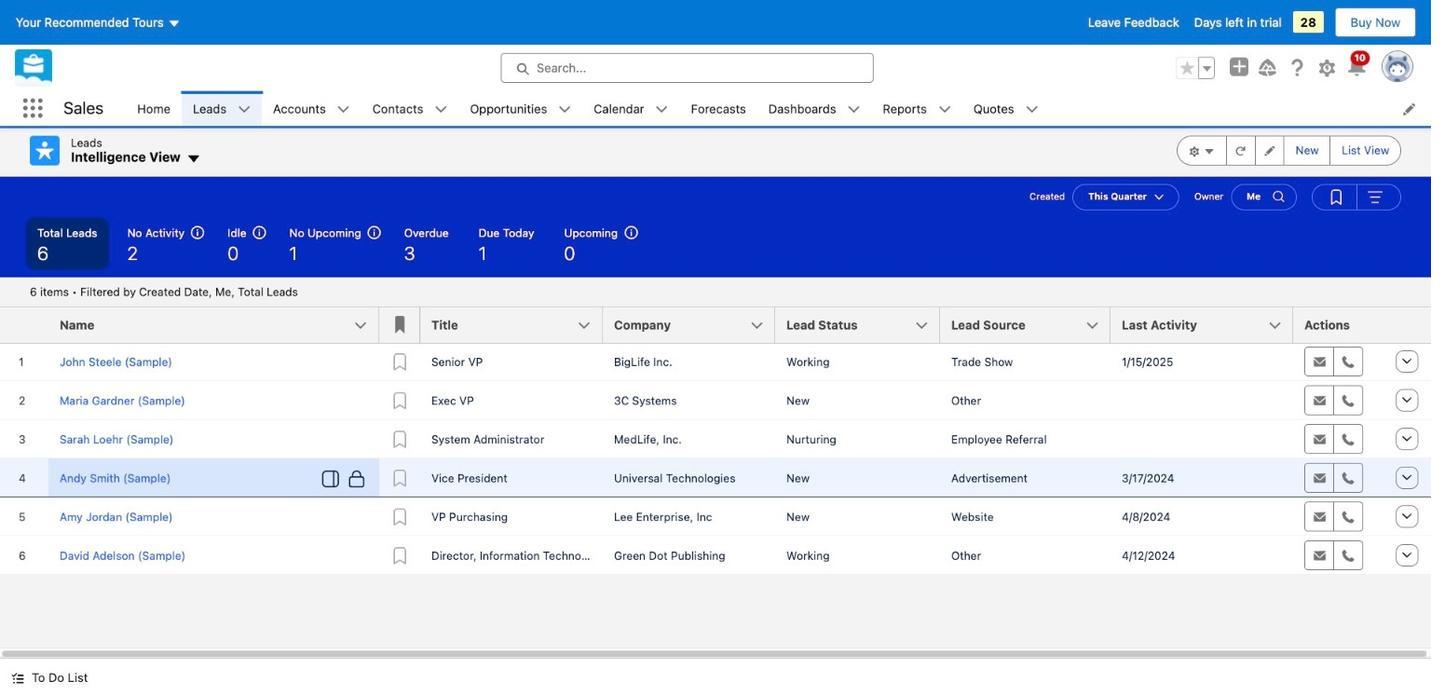 Task type: locate. For each thing, give the bounding box(es) containing it.
1 list item from the left
[[182, 91, 262, 126]]

3 list item from the left
[[361, 91, 459, 126]]

text default image
[[337, 103, 350, 116], [435, 103, 448, 116], [848, 103, 861, 116], [938, 103, 951, 116], [1026, 103, 1039, 116], [186, 151, 201, 166]]

0 vertical spatial group
[[1177, 56, 1215, 79]]

list item
[[182, 91, 262, 126], [262, 91, 361, 126], [361, 91, 459, 126], [459, 91, 583, 126], [583, 91, 680, 126], [758, 91, 872, 126], [872, 91, 963, 126], [963, 91, 1050, 126]]

list
[[126, 91, 1432, 126]]

2 list item from the left
[[262, 91, 361, 126]]

status
[[30, 285, 298, 298]]

text default image
[[238, 103, 251, 116], [559, 103, 572, 116], [656, 103, 669, 116], [11, 672, 24, 685]]

cell
[[1111, 381, 1294, 420]]

2 vertical spatial group
[[1312, 184, 1402, 210]]

4 list item from the left
[[459, 91, 583, 126]]

group
[[1177, 56, 1215, 79], [1177, 136, 1402, 166], [1312, 184, 1402, 210]]

grid
[[0, 307, 1432, 576]]



Task type: vqa. For each thing, say whether or not it's contained in the screenshot.
bottommost "Cases" icon
no



Task type: describe. For each thing, give the bounding box(es) containing it.
lead status column header
[[775, 307, 952, 343]]

company column header
[[603, 307, 787, 343]]

action image
[[1387, 307, 1432, 343]]

title column header
[[420, 307, 614, 343]]

last activity column header
[[1111, 307, 1305, 343]]

key performance indicators group
[[0, 218, 1432, 277]]

row number column header
[[0, 307, 48, 343]]

6 list item from the left
[[758, 91, 872, 126]]

lead source column header
[[940, 307, 1122, 343]]

name column header
[[48, 307, 391, 343]]

row number image
[[0, 307, 48, 343]]

important column header
[[379, 307, 420, 343]]

action column header
[[1387, 307, 1432, 343]]

8 list item from the left
[[963, 91, 1050, 126]]

5 list item from the left
[[583, 91, 680, 126]]

1 vertical spatial group
[[1177, 136, 1402, 166]]

actions column header
[[1294, 307, 1387, 343]]

7 list item from the left
[[872, 91, 963, 126]]



